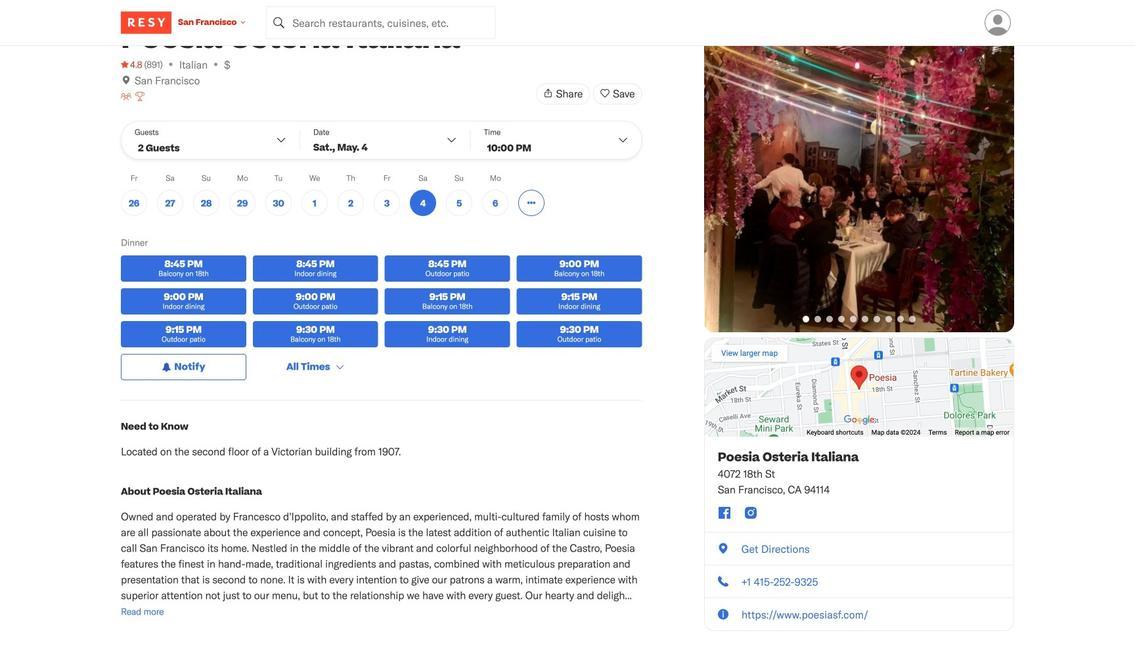 Task type: locate. For each thing, give the bounding box(es) containing it.
None field
[[266, 6, 496, 39]]

891 reviews element
[[144, 58, 163, 71]]

4.8 out of 5 stars image
[[121, 58, 142, 71]]

Search restaurants, cuisines, etc. text field
[[266, 6, 496, 39]]



Task type: vqa. For each thing, say whether or not it's contained in the screenshot.
4.6 out of 5 stars icon
no



